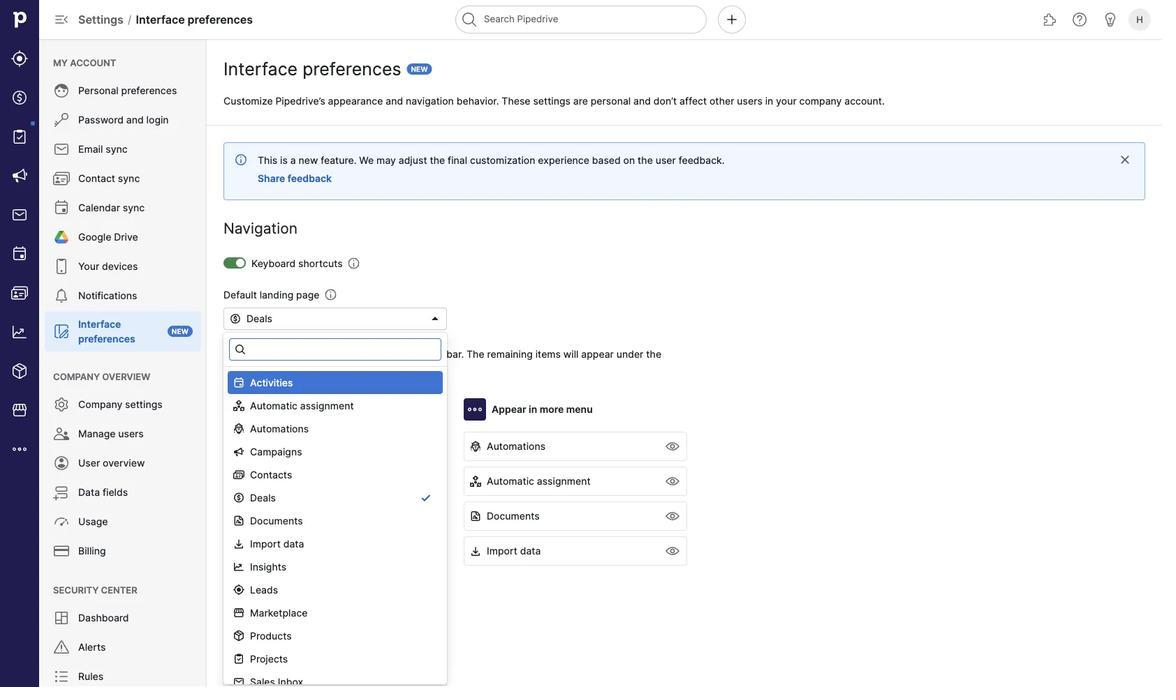 Task type: locate. For each thing, give the bounding box(es) containing it.
deals inside option
[[250, 492, 276, 504]]

list box
[[223, 367, 447, 688]]

default
[[223, 289, 257, 301]]

color undefined image inside the personal preferences link
[[53, 82, 70, 99]]

color undefined image left calendar
[[53, 200, 70, 217]]

5 color undefined image from the top
[[53, 258, 70, 275]]

color undefined image inside the interface preferences menu item
[[53, 323, 70, 340]]

0 horizontal spatial interface
[[78, 318, 121, 330]]

overview up data fields link
[[103, 458, 145, 470]]

personal
[[591, 95, 631, 107]]

sales inbox button
[[223, 572, 447, 601]]

company down company overview
[[78, 399, 122, 411]]

on inside choose up to 10 items to appear on the left sidebar. the remaining items will appear under the more menu. drag and drop to reorder items.
[[377, 349, 389, 360]]

sales inbox image
[[11, 207, 28, 223]]

10
[[288, 349, 299, 360]]

color primary image inside deals popup button
[[230, 314, 241, 325]]

leads
[[247, 441, 275, 453], [250, 585, 278, 596]]

0 vertical spatial left
[[409, 349, 424, 360]]

0 horizontal spatial items
[[302, 349, 327, 360]]

sync down the "email sync" link
[[118, 173, 140, 185]]

6 color undefined image from the top
[[53, 288, 70, 305]]

appear
[[342, 349, 374, 360], [581, 349, 614, 360]]

2 horizontal spatial interface
[[223, 59, 298, 80]]

sync up drive
[[123, 202, 145, 214]]

info image right page
[[325, 289, 336, 301]]

users right "other" in the right of the page
[[737, 95, 763, 107]]

0 horizontal spatial left
[[299, 404, 315, 416]]

color undefined image for manage users
[[53, 426, 70, 443]]

automatic assignment up documents button at the bottom of the page
[[487, 476, 591, 488]]

interface down notifications
[[78, 318, 121, 330]]

color undefined image inside 'usage' link
[[53, 514, 70, 531]]

1 horizontal spatial appear
[[492, 404, 526, 416]]

0 horizontal spatial to
[[276, 349, 286, 360]]

color undefined image for dashboard
[[53, 610, 70, 627]]

appear for appear in left sidebar (10/10)
[[251, 404, 286, 416]]

products image
[[11, 363, 28, 380]]

in down drag
[[288, 404, 297, 416]]

menu toggle image
[[53, 11, 70, 28]]

1 vertical spatial company
[[78, 399, 122, 411]]

data up insights
[[283, 538, 304, 550]]

0 vertical spatial activities
[[250, 377, 293, 389]]

don't
[[654, 95, 677, 107]]

activities image
[[11, 246, 28, 263]]

these
[[502, 95, 530, 107]]

7 color undefined image from the top
[[53, 323, 70, 340]]

automations inside field
[[250, 423, 309, 435]]

interface right /
[[136, 13, 185, 26]]

1 appear from the left
[[251, 404, 286, 416]]

activities down menu.
[[250, 377, 293, 389]]

color primary image inside documents button
[[470, 511, 481, 522]]

appear for appear in more menu
[[492, 404, 526, 416]]

color primary image
[[230, 314, 241, 325], [233, 377, 244, 389], [233, 424, 244, 435], [230, 441, 241, 453], [230, 476, 241, 487], [470, 511, 481, 522], [233, 539, 244, 550], [230, 546, 241, 557], [233, 562, 244, 573], [233, 608, 244, 619], [230, 616, 241, 627], [230, 651, 241, 662]]

10 color undefined image from the top
[[53, 514, 70, 531]]

1 horizontal spatial appear
[[581, 349, 614, 360]]

color undefined image left "google"
[[53, 229, 70, 246]]

color undefined image left the your
[[53, 258, 70, 275]]

1 horizontal spatial interface
[[136, 13, 185, 26]]

projects down products
[[250, 654, 288, 666]]

and left the drop in the bottom of the page
[[306, 363, 323, 375]]

color undefined image right marketplace image
[[53, 397, 70, 413]]

menu
[[0, 0, 39, 688], [39, 39, 207, 688]]

more inside choose up to 10 items to appear on the left sidebar. the remaining items will appear under the more menu. drag and drop to reorder items.
[[223, 363, 247, 375]]

marketplace image
[[11, 402, 28, 419]]

campaigns
[[250, 446, 302, 458], [247, 546, 299, 558]]

0 vertical spatial company
[[53, 372, 100, 382]]

company for company overview
[[53, 372, 100, 382]]

4 color undefined image from the top
[[53, 229, 70, 246]]

1 vertical spatial leads
[[250, 585, 278, 596]]

interface
[[136, 13, 185, 26], [223, 59, 298, 80], [78, 318, 121, 330]]

0 vertical spatial leads
[[247, 441, 275, 453]]

0 vertical spatial automatic
[[250, 400, 297, 412]]

settings up manage users link
[[125, 399, 163, 411]]

color undefined image inside dashboard link
[[53, 610, 70, 627]]

color primary image
[[430, 314, 441, 325], [235, 344, 246, 355], [233, 401, 244, 412], [470, 441, 481, 453], [233, 447, 244, 458], [233, 470, 244, 481], [470, 476, 481, 487], [233, 493, 244, 504], [420, 493, 432, 504], [230, 511, 241, 522], [233, 516, 244, 527], [470, 546, 481, 557], [230, 581, 241, 592], [233, 585, 244, 596], [233, 631, 244, 642], [233, 654, 244, 665], [233, 677, 244, 688], [230, 686, 241, 688]]

1 color undefined image from the top
[[53, 82, 70, 99]]

1 horizontal spatial new
[[411, 65, 428, 73]]

1 vertical spatial automations
[[487, 441, 546, 453]]

color undefined image left email
[[53, 141, 70, 158]]

color undefined image left alerts in the left of the page
[[53, 640, 70, 656]]

share feedback button
[[252, 168, 337, 190]]

color undefined image inside password and login link
[[53, 112, 70, 129]]

manage users
[[78, 428, 144, 440]]

9 color undefined image from the top
[[53, 455, 70, 472]]

new down the notifications link
[[172, 328, 189, 336]]

color primary image inside projects button
[[230, 511, 241, 522]]

alerts
[[78, 642, 106, 654]]

0 horizontal spatial appear
[[251, 404, 286, 416]]

1 horizontal spatial users
[[737, 95, 763, 107]]

0 vertical spatial automations
[[250, 423, 309, 435]]

projects up insights
[[247, 511, 284, 523]]

color undefined image inside contact sync link
[[53, 170, 70, 187]]

1 horizontal spatial automatic
[[487, 476, 534, 488]]

color undefined image left rules on the left of the page
[[53, 669, 70, 686]]

1 vertical spatial automatic assignment
[[487, 476, 591, 488]]

more image
[[11, 441, 28, 458]]

to up the drop in the bottom of the page
[[330, 349, 339, 360]]

menu
[[566, 404, 593, 416]]

users up the user overview link
[[118, 428, 144, 440]]

color undefined image inside the user overview link
[[53, 455, 70, 472]]

and left navigation
[[386, 95, 403, 107]]

0 horizontal spatial automatic assignment
[[250, 400, 354, 412]]

items right 10
[[302, 349, 327, 360]]

customization
[[470, 154, 535, 166]]

8 color undefined image from the top
[[53, 397, 70, 413]]

items left will
[[535, 349, 561, 360]]

products
[[250, 631, 292, 643]]

color undefined image for your devices
[[53, 258, 70, 275]]

2 color secondary image from the top
[[664, 508, 681, 525]]

color undefined image inside alerts link
[[53, 640, 70, 656]]

2 vertical spatial interface
[[78, 318, 121, 330]]

1 horizontal spatial on
[[623, 154, 635, 166]]

1 horizontal spatial items
[[535, 349, 561, 360]]

2 items from the left
[[535, 349, 561, 360]]

color undefined image left manage
[[53, 426, 70, 443]]

1 vertical spatial sync
[[118, 173, 140, 185]]

projects
[[247, 511, 284, 523], [250, 654, 288, 666]]

data down documents button at the bottom of the page
[[520, 546, 541, 558]]

share
[[258, 173, 285, 185]]

0 horizontal spatial users
[[118, 428, 144, 440]]

adjust
[[399, 154, 427, 166]]

assignment inside list box
[[300, 400, 354, 412]]

1 horizontal spatial in
[[529, 404, 537, 416]]

0 horizontal spatial assignment
[[300, 400, 354, 412]]

appear down the remaining on the bottom
[[492, 404, 526, 416]]

settings
[[533, 95, 571, 107], [125, 399, 163, 411]]

1 horizontal spatial interface preferences
[[223, 59, 401, 80]]

user overview
[[78, 458, 145, 470]]

color undefined image for notifications
[[53, 288, 70, 305]]

1 horizontal spatial more
[[540, 404, 564, 416]]

1 vertical spatial contacts
[[247, 651, 289, 662]]

left inside choose up to 10 items to appear on the left sidebar. the remaining items will appear under the more menu. drag and drop to reorder items.
[[409, 349, 424, 360]]

leads button
[[223, 432, 447, 462]]

1 horizontal spatial import
[[487, 546, 517, 558]]

color undefined image inside manage users link
[[53, 426, 70, 443]]

color undefined image left billing
[[53, 543, 70, 560]]

color secondary image inside import data button
[[664, 543, 681, 560]]

on up the reorder
[[377, 349, 389, 360]]

color undefined image inside the 'company settings' link
[[53, 397, 70, 413]]

left up items. on the left of page
[[409, 349, 424, 360]]

campaigns inside list box
[[250, 446, 302, 458]]

the up items. on the left of page
[[391, 349, 407, 360]]

color secondary image inside automatic assignment button
[[664, 474, 681, 490]]

color secondary image
[[664, 474, 681, 490], [664, 508, 681, 525], [664, 543, 681, 560]]

color undefined image
[[53, 112, 70, 129], [11, 129, 28, 145], [53, 200, 70, 217], [53, 426, 70, 443], [53, 485, 70, 501], [53, 543, 70, 560], [53, 669, 70, 686]]

2 vertical spatial deals
[[250, 492, 276, 504]]

0 horizontal spatial more
[[223, 363, 247, 375]]

color undefined image down the security
[[53, 610, 70, 627]]

0 vertical spatial color secondary image
[[664, 474, 681, 490]]

import
[[250, 538, 281, 550], [487, 546, 517, 558]]

under
[[616, 349, 644, 360]]

1 vertical spatial info image
[[325, 289, 336, 301]]

company
[[799, 95, 842, 107]]

0 vertical spatial automatic assignment
[[250, 400, 354, 412]]

alerts link
[[45, 634, 201, 662]]

2 horizontal spatial in
[[765, 95, 773, 107]]

sales inbox
[[247, 581, 300, 593]]

1 vertical spatial interface preferences
[[78, 318, 135, 345]]

0 vertical spatial campaigns
[[250, 446, 302, 458]]

1 horizontal spatial import data
[[487, 546, 541, 558]]

0 horizontal spatial data
[[283, 538, 304, 550]]

1 color secondary image from the top
[[664, 474, 681, 490]]

0 vertical spatial overview
[[102, 372, 150, 382]]

the left final
[[430, 154, 445, 166]]

0 horizontal spatial automations
[[250, 423, 309, 435]]

0 vertical spatial interface preferences
[[223, 59, 401, 80]]

1 vertical spatial new
[[172, 328, 189, 336]]

1 vertical spatial campaigns
[[247, 546, 299, 558]]

1 horizontal spatial automatic assignment
[[487, 476, 591, 488]]

automatic assignment button
[[464, 467, 687, 497]]

1 vertical spatial users
[[118, 428, 144, 440]]

1 horizontal spatial documents
[[487, 511, 540, 523]]

data
[[283, 538, 304, 550], [520, 546, 541, 558]]

settings left are
[[533, 95, 571, 107]]

automatic assignment down drag
[[250, 400, 354, 412]]

new up navigation
[[411, 65, 428, 73]]

color undefined image left "usage"
[[53, 514, 70, 531]]

list box containing activities
[[223, 367, 447, 688]]

0 horizontal spatial automatic
[[250, 400, 297, 412]]

assignment up documents button at the bottom of the page
[[537, 476, 591, 488]]

2 vertical spatial sync
[[123, 202, 145, 214]]

0 vertical spatial new
[[411, 65, 428, 73]]

deals button
[[223, 467, 447, 497]]

interface up customize
[[223, 59, 298, 80]]

company settings link
[[45, 391, 201, 419]]

fields
[[103, 487, 128, 499]]

color undefined image left password
[[53, 112, 70, 129]]

your devices
[[78, 261, 138, 273]]

1 vertical spatial deals
[[247, 476, 272, 488]]

drive
[[114, 232, 138, 243]]

automations down appear in more menu
[[487, 441, 546, 453]]

more down choose
[[223, 363, 247, 375]]

contacts down products
[[247, 651, 289, 662]]

your
[[78, 261, 99, 273]]

color undefined image left data
[[53, 485, 70, 501]]

menu containing personal preferences
[[39, 39, 207, 688]]

color undefined image inside "google drive" link
[[53, 229, 70, 246]]

1 horizontal spatial assignment
[[537, 476, 591, 488]]

interface preferences down notifications
[[78, 318, 135, 345]]

contacts button
[[223, 642, 447, 671]]

automations
[[250, 423, 309, 435], [487, 441, 546, 453]]

0 horizontal spatial interface preferences
[[78, 318, 135, 345]]

0 vertical spatial contacts
[[250, 469, 292, 481]]

google drive link
[[45, 223, 201, 251]]

color primary image inside deals button
[[230, 476, 241, 487]]

on right based
[[623, 154, 635, 166]]

color primary image inside campaigns button
[[230, 546, 241, 557]]

0 horizontal spatial import data
[[250, 538, 304, 550]]

calendar sync link
[[45, 194, 201, 222]]

users
[[737, 95, 763, 107], [118, 428, 144, 440]]

company for company settings
[[78, 399, 122, 411]]

1 vertical spatial automatic
[[487, 476, 534, 488]]

color undefined image for interface preferences
[[53, 323, 70, 340]]

1 vertical spatial color secondary image
[[664, 508, 681, 525]]

1 horizontal spatial automations
[[487, 441, 546, 453]]

in for appear in left sidebar (10/10)
[[288, 404, 297, 416]]

activities inside button
[[247, 616, 289, 628]]

to right the drop in the bottom of the page
[[350, 363, 360, 375]]

1 vertical spatial left
[[299, 404, 315, 416]]

none text field inside field
[[229, 339, 441, 361]]

3 color undefined image from the top
[[53, 170, 70, 187]]

activities up products
[[247, 616, 289, 628]]

import inside field
[[250, 538, 281, 550]]

color undefined image inside calendar sync link
[[53, 200, 70, 217]]

color undefined image left "user"
[[53, 455, 70, 472]]

new
[[411, 65, 428, 73], [172, 328, 189, 336]]

11 color undefined image from the top
[[53, 610, 70, 627]]

deals inside popup button
[[247, 313, 272, 325]]

0 horizontal spatial in
[[288, 404, 297, 416]]

data
[[78, 487, 100, 499]]

company inside the 'company settings' link
[[78, 399, 122, 411]]

(10/10)
[[356, 404, 389, 416]]

12 color undefined image from the top
[[53, 640, 70, 656]]

0 vertical spatial deals
[[247, 313, 272, 325]]

are
[[573, 95, 588, 107]]

interface preferences
[[223, 59, 401, 80], [78, 318, 135, 345]]

automatic assignment inside list box
[[250, 400, 354, 412]]

0 horizontal spatial import
[[250, 538, 281, 550]]

interface preferences up pipedrive's
[[223, 59, 401, 80]]

0 vertical spatial on
[[623, 154, 635, 166]]

in left menu
[[529, 404, 537, 416]]

contacts up deals option in the left bottom of the page
[[250, 469, 292, 481]]

left
[[409, 349, 424, 360], [299, 404, 315, 416]]

contact sync
[[78, 173, 140, 185]]

color primary image inside 'sales inbox' button
[[230, 581, 241, 592]]

1 horizontal spatial to
[[330, 349, 339, 360]]

info image right shortcuts
[[348, 258, 359, 269]]

this
[[258, 154, 277, 166]]

left left sidebar
[[299, 404, 315, 416]]

deals inside button
[[247, 476, 272, 488]]

dashboard link
[[45, 605, 201, 633]]

0 horizontal spatial new
[[172, 328, 189, 336]]

color undefined image inside billing link
[[53, 543, 70, 560]]

color undefined image inside the "email sync" link
[[53, 141, 70, 158]]

info image
[[348, 258, 359, 269], [325, 289, 336, 301]]

on inside this is a new feature. we may adjust the final customization experience based on the user feedback. share feedback
[[623, 154, 635, 166]]

0 horizontal spatial documents
[[250, 515, 303, 527]]

2 color undefined image from the top
[[53, 141, 70, 158]]

usage
[[78, 516, 108, 528]]

appear down menu.
[[251, 404, 286, 416]]

projects inside button
[[247, 511, 284, 523]]

color undefined image left contact
[[53, 170, 70, 187]]

0 vertical spatial interface
[[136, 13, 185, 26]]

1 items from the left
[[302, 349, 327, 360]]

rules link
[[45, 663, 201, 688]]

2 vertical spatial color secondary image
[[664, 543, 681, 560]]

to left 10
[[276, 349, 286, 360]]

more left menu
[[540, 404, 564, 416]]

color undefined image inside "rules" link
[[53, 669, 70, 686]]

preferences inside menu item
[[78, 333, 135, 345]]

2 appear from the left
[[492, 404, 526, 416]]

overview for company overview
[[102, 372, 150, 382]]

1 vertical spatial on
[[377, 349, 389, 360]]

0 horizontal spatial info image
[[325, 289, 336, 301]]

user
[[656, 154, 676, 166]]

2 appear from the left
[[581, 349, 614, 360]]

campaigns button
[[223, 537, 447, 566]]

appear up the reorder
[[342, 349, 374, 360]]

documents inside list box
[[250, 515, 303, 527]]

marketplace
[[250, 608, 308, 619]]

0 horizontal spatial settings
[[125, 399, 163, 411]]

0 vertical spatial more
[[223, 363, 247, 375]]

color undefined image inside the your devices link
[[53, 258, 70, 275]]

security
[[53, 585, 99, 596]]

0 vertical spatial settings
[[533, 95, 571, 107]]

sync for contact sync
[[118, 173, 140, 185]]

quick help image
[[1071, 11, 1088, 28]]

color undefined image down the my
[[53, 82, 70, 99]]

1 vertical spatial activities
[[247, 616, 289, 628]]

email sync link
[[45, 135, 201, 163]]

feedback.
[[679, 154, 725, 166]]

0 vertical spatial projects
[[247, 511, 284, 523]]

1 horizontal spatial data
[[520, 546, 541, 558]]

1 horizontal spatial left
[[409, 349, 424, 360]]

Search Pipedrive field
[[455, 6, 707, 34]]

automatic assignment
[[250, 400, 354, 412], [487, 476, 591, 488]]

1 vertical spatial projects
[[250, 654, 288, 666]]

None field
[[223, 308, 447, 688]]

appear right will
[[581, 349, 614, 360]]

documents button
[[464, 502, 687, 531]]

color undefined image for contact sync
[[53, 170, 70, 187]]

company up company settings
[[53, 372, 100, 382]]

0 vertical spatial info image
[[348, 258, 359, 269]]

color undefined image
[[53, 82, 70, 99], [53, 141, 70, 158], [53, 170, 70, 187], [53, 229, 70, 246], [53, 258, 70, 275], [53, 288, 70, 305], [53, 323, 70, 340], [53, 397, 70, 413], [53, 455, 70, 472], [53, 514, 70, 531], [53, 610, 70, 627], [53, 640, 70, 656]]

import inside button
[[487, 546, 517, 558]]

remaining
[[487, 349, 533, 360]]

activities inside list box
[[250, 377, 293, 389]]

contacts
[[250, 469, 292, 481], [247, 651, 289, 662]]

assignment inside button
[[537, 476, 591, 488]]

reorder
[[362, 363, 396, 375]]

inbox
[[274, 581, 300, 593]]

color undefined image inside data fields link
[[53, 485, 70, 501]]

color secondary image inside documents button
[[664, 508, 681, 525]]

campaigns down "appear in left sidebar (10/10)"
[[250, 446, 302, 458]]

company
[[53, 372, 100, 382], [78, 399, 122, 411]]

1 vertical spatial more
[[540, 404, 564, 416]]

color undefined image right insights image
[[53, 323, 70, 340]]

0 vertical spatial assignment
[[300, 400, 354, 412]]

3 color secondary image from the top
[[664, 543, 681, 560]]

automations down "appear in left sidebar (10/10)"
[[250, 423, 309, 435]]

color primary image inside automations "button"
[[470, 441, 481, 453]]

campaigns up insights
[[247, 546, 299, 558]]

0 horizontal spatial appear
[[342, 349, 374, 360]]

in left your
[[765, 95, 773, 107]]

color undefined image inside the notifications link
[[53, 288, 70, 305]]

sales assistant image
[[1102, 11, 1119, 28]]

0 horizontal spatial on
[[377, 349, 389, 360]]

1 vertical spatial overview
[[103, 458, 145, 470]]

None text field
[[229, 339, 441, 361]]

assignment down the drop in the bottom of the page
[[300, 400, 354, 412]]

overview up the 'company settings' link
[[102, 372, 150, 382]]

items.
[[399, 363, 427, 375]]

personal
[[78, 85, 119, 97]]

0 vertical spatial sync
[[106, 144, 128, 155]]

1 vertical spatial assignment
[[537, 476, 591, 488]]

sync right email
[[106, 144, 128, 155]]

home image
[[9, 9, 30, 30]]

color undefined image for data fields
[[53, 485, 70, 501]]

color undefined image right contacts icon
[[53, 288, 70, 305]]



Task type: describe. For each thing, give the bounding box(es) containing it.
h
[[1136, 14, 1143, 25]]

navigation
[[223, 219, 298, 237]]

close image
[[1120, 154, 1131, 166]]

1 horizontal spatial info image
[[348, 258, 359, 269]]

overview for user overview
[[103, 458, 145, 470]]

notifications link
[[45, 282, 201, 310]]

sync for calendar sync
[[123, 202, 145, 214]]

interface preferences menu item
[[39, 311, 207, 352]]

center
[[101, 585, 137, 596]]

and left "don't"
[[633, 95, 651, 107]]

projects inside list box
[[250, 654, 288, 666]]

color primary image inside activities button
[[230, 616, 241, 627]]

/
[[128, 13, 132, 26]]

manage
[[78, 428, 116, 440]]

manage users link
[[45, 420, 201, 448]]

may
[[377, 154, 396, 166]]

automatic inside button
[[487, 476, 534, 488]]

billing link
[[45, 538, 201, 566]]

email sync
[[78, 144, 128, 155]]

your devices link
[[45, 253, 201, 281]]

a
[[290, 154, 296, 166]]

automations button
[[464, 432, 687, 462]]

keyboard
[[251, 258, 296, 270]]

personal preferences
[[78, 85, 177, 97]]

appear in left sidebar (10/10)
[[251, 404, 389, 416]]

insights
[[250, 562, 286, 573]]

leads image
[[11, 50, 28, 67]]

feedback
[[288, 173, 332, 185]]

we
[[359, 154, 374, 166]]

none field containing deals
[[223, 308, 447, 688]]

menu.
[[250, 363, 278, 375]]

appear in more menu
[[492, 404, 593, 416]]

my account
[[53, 57, 116, 68]]

2 horizontal spatial to
[[350, 363, 360, 375]]

choose
[[223, 349, 259, 360]]

keyboard shortcuts
[[251, 258, 343, 270]]

behavior.
[[457, 95, 499, 107]]

color undefined image for alerts
[[53, 640, 70, 656]]

data fields
[[78, 487, 128, 499]]

color undefined image for email sync
[[53, 141, 70, 158]]

contacts image
[[11, 285, 28, 302]]

password and login link
[[45, 106, 201, 134]]

user overview link
[[45, 450, 201, 478]]

color primary image inside contacts button
[[230, 651, 241, 662]]

import data inside button
[[487, 546, 541, 558]]

google drive
[[78, 232, 138, 243]]

google
[[78, 232, 111, 243]]

1 horizontal spatial settings
[[533, 95, 571, 107]]

new
[[299, 154, 318, 166]]

activities button
[[223, 607, 447, 636]]

color undefined image for google drive
[[53, 229, 70, 246]]

color undefined image for company settings
[[53, 397, 70, 413]]

documents inside button
[[487, 511, 540, 523]]

deals for deals popup button
[[247, 313, 272, 325]]

sync for email sync
[[106, 144, 128, 155]]

color primary image inside leads button
[[230, 441, 241, 453]]

contact sync link
[[45, 165, 201, 193]]

deals image
[[11, 89, 28, 106]]

color undefined image for password and login
[[53, 112, 70, 129]]

color primary image inside deals popup button
[[430, 314, 441, 325]]

personal preferences link
[[45, 77, 201, 105]]

color undefined image for personal preferences
[[53, 82, 70, 99]]

in for appear in more menu
[[529, 404, 537, 416]]

deals button
[[223, 308, 447, 330]]

dashboard
[[78, 613, 129, 625]]

pipedrive's
[[275, 95, 325, 107]]

is
[[280, 154, 288, 166]]

data fields link
[[45, 479, 201, 507]]

email
[[78, 144, 103, 155]]

projects button
[[223, 502, 447, 531]]

user
[[78, 458, 100, 470]]

login
[[146, 114, 169, 126]]

password and login
[[78, 114, 169, 126]]

deals option
[[228, 487, 443, 510]]

and inside choose up to 10 items to appear on the left sidebar. the remaining items will appear under the more menu. drag and drop to reorder items.
[[306, 363, 323, 375]]

the right under
[[646, 349, 661, 360]]

automatic inside list box
[[250, 400, 297, 412]]

your
[[776, 95, 797, 107]]

color undefined image for rules
[[53, 669, 70, 686]]

notifications
[[78, 290, 137, 302]]

campaigns inside campaigns button
[[247, 546, 299, 558]]

new inside the interface preferences menu item
[[172, 328, 189, 336]]

contacts inside button
[[247, 651, 289, 662]]

color undefined image for user overview
[[53, 455, 70, 472]]

color undefined image for calendar sync
[[53, 200, 70, 217]]

data inside list box
[[283, 538, 304, 550]]

0 vertical spatial users
[[737, 95, 763, 107]]

1 vertical spatial settings
[[125, 399, 163, 411]]

leads inside button
[[247, 441, 275, 453]]

color info image
[[235, 154, 247, 166]]

sales
[[247, 581, 272, 593]]

sidebar
[[318, 404, 353, 416]]

import data button
[[464, 537, 687, 566]]

color secondary image for data
[[664, 543, 681, 560]]

automations inside "button"
[[487, 441, 546, 453]]

billing
[[78, 546, 106, 558]]

and left the login
[[126, 114, 144, 126]]

account.
[[845, 95, 885, 107]]

color secondary image
[[664, 439, 681, 455]]

usage link
[[45, 508, 201, 536]]

drag
[[281, 363, 303, 375]]

leads inside field
[[250, 585, 278, 596]]

navigation
[[406, 95, 454, 107]]

rules
[[78, 672, 104, 683]]

contact
[[78, 173, 115, 185]]

company overview
[[53, 372, 150, 382]]

color secondary image for assignment
[[664, 474, 681, 490]]

h button
[[1126, 6, 1154, 34]]

interface inside menu item
[[78, 318, 121, 330]]

the left user
[[638, 154, 653, 166]]

color undefined image for usage
[[53, 514, 70, 531]]

my
[[53, 57, 68, 68]]

the
[[467, 349, 484, 360]]

1 appear from the left
[[342, 349, 374, 360]]

affect
[[680, 95, 707, 107]]

account
[[70, 57, 116, 68]]

color undefined image down deals image on the left top
[[11, 129, 28, 145]]

interface preferences inside menu item
[[78, 318, 135, 345]]

other
[[710, 95, 734, 107]]

shortcuts
[[298, 258, 343, 270]]

1 vertical spatial interface
[[223, 59, 298, 80]]

calendar sync
[[78, 202, 145, 214]]

data inside button
[[520, 546, 541, 558]]

deals for deals option in the left bottom of the page
[[250, 492, 276, 504]]

import data inside list box
[[250, 538, 304, 550]]

customize
[[223, 95, 273, 107]]

appearance
[[328, 95, 383, 107]]

campaigns image
[[11, 168, 28, 184]]

calendar
[[78, 202, 120, 214]]

insights image
[[11, 324, 28, 341]]

quick add image
[[724, 11, 740, 28]]

color undefined image for billing
[[53, 543, 70, 560]]

feature.
[[321, 154, 357, 166]]

contacts inside list box
[[250, 469, 292, 481]]

automatic assignment inside button
[[487, 476, 591, 488]]

password
[[78, 114, 124, 126]]



Task type: vqa. For each thing, say whether or not it's contained in the screenshot.
Analytics and tips
no



